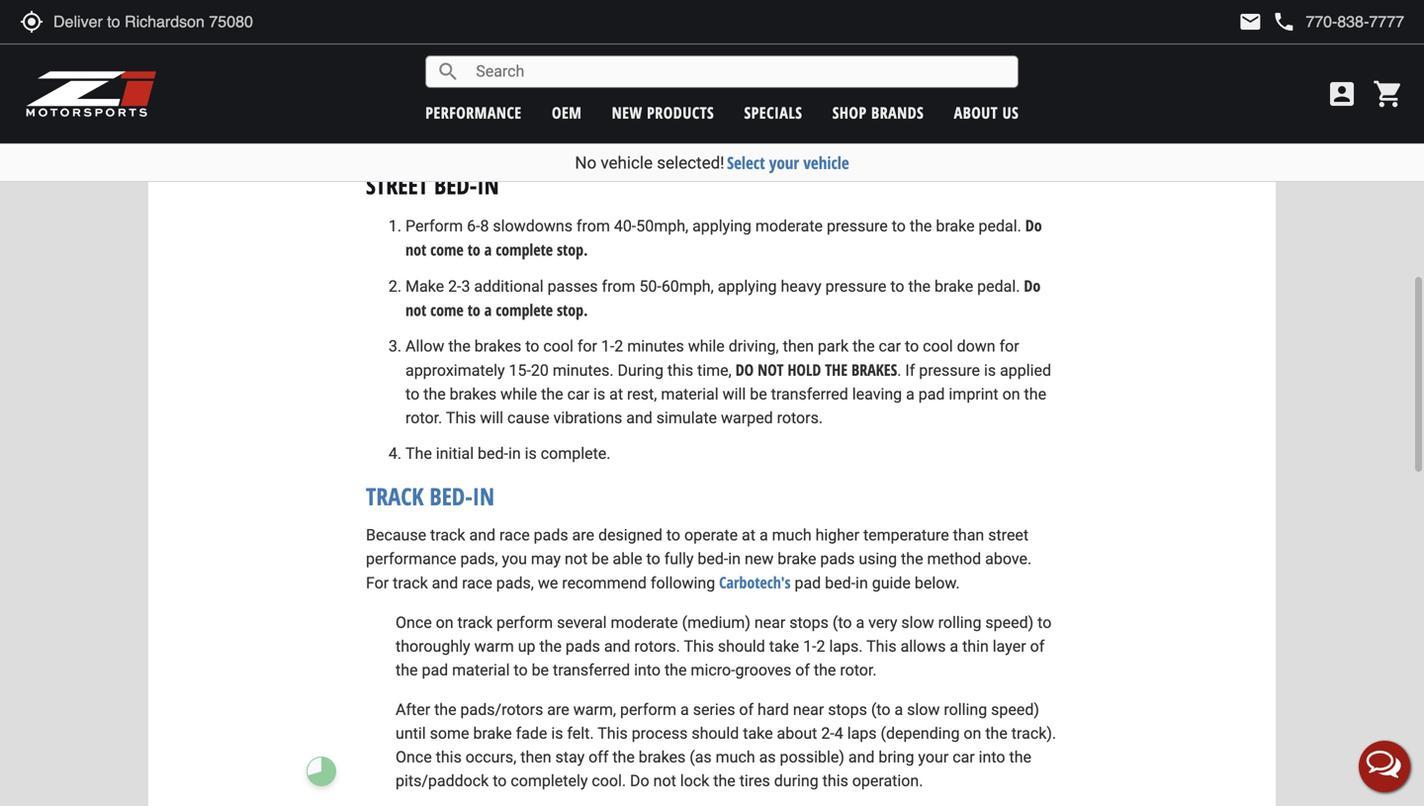 Task type: locate. For each thing, give the bounding box(es) containing it.
occurs,
[[466, 748, 517, 767]]

1 horizontal spatial then
[[783, 337, 814, 356]]

from left 40-
[[577, 217, 610, 236]]

1 vertical spatial take
[[743, 724, 773, 743]]

1 vertical spatial be
[[592, 549, 609, 568]]

and
[[626, 409, 653, 428], [469, 526, 496, 544], [432, 574, 458, 592], [604, 637, 631, 656], [849, 748, 875, 767]]

. if pressure is applied to the brakes while the car is at rest, material will be transferred leaving a pad imprint on the rotor. this will cause vibrations and simulate warped rotors.
[[406, 361, 1052, 428]]

for
[[578, 337, 597, 356], [1000, 337, 1020, 356]]

following down fully at the left bottom
[[651, 574, 715, 592]]

speed) inside after the pads/rotors are warm, perform a series of hard near stops (to a slow rolling speed) until some brake fade is felt. this process should take about 2-4 laps (depending on the track). once this occurs, then stay off the brakes (as much as possible) and bring your car into the pits/paddock to completely cool. do not lock the tires during this operation.
[[991, 700, 1040, 719]]

be up warped at the right bottom of page
[[750, 385, 767, 404]]

cool left down
[[923, 337, 953, 356]]

1 come from the top
[[430, 239, 464, 260]]

1 horizontal spatial much
[[772, 526, 812, 544]]

take
[[769, 637, 799, 656], [743, 724, 773, 743]]

car
[[879, 337, 901, 356], [567, 385, 590, 404], [953, 748, 975, 767]]

rolling inside after the pads/rotors are warm, perform a series of hard near stops (to a slow rolling speed) until some brake fade is felt. this process should take about 2-4 laps (depending on the track). once this occurs, then stay off the brakes (as much as possible) and bring your car into the pits/paddock to completely cool. do not lock the tires during this operation.
[[944, 700, 987, 719]]

track inside once on track perform several moderate (medium) near stops (to a very slow rolling speed) to thoroughly warm up the pads and rotors. this should take 1-2 laps. this allows a thin layer of the pad material to be transferred into the micro-grooves of the rotor.
[[458, 613, 493, 632]]

guide down using
[[872, 574, 911, 592]]

your up 'selected!'
[[710, 133, 741, 152]]

1 do not come to a complete stop. from the top
[[406, 215, 1042, 260]]

1 vertical spatial pads,
[[496, 574, 534, 592]]

not left lock
[[653, 771, 676, 790]]

on inside after the pads/rotors are warm, perform a series of hard near stops (to a slow rolling speed) until some brake fade is felt. this process should take about 2-4 laps (depending on the track). once this occurs, then stay off the brakes (as much as possible) and bring your car into the pits/paddock to completely cool. do not lock the tires during this operation.
[[964, 724, 982, 743]]

higher
[[816, 526, 860, 544]]

you
[[380, 133, 405, 152], [502, 549, 527, 568]]

and down rest, in the left of the page
[[626, 409, 653, 428]]

using
[[859, 549, 897, 568]]

applying right 50mph,
[[693, 217, 752, 236]]

stops
[[790, 613, 829, 632], [828, 700, 867, 719]]

perform up process
[[620, 700, 677, 719]]

1 horizontal spatial cool
[[923, 337, 953, 356]]

slow up allows
[[902, 613, 934, 632]]

2 once from the top
[[396, 748, 432, 767]]

are inside after the pads/rotors are warm, perform a series of hard near stops (to a slow rolling speed) until some brake fade is felt. this process should take about 2-4 laps (depending on the track). once this occurs, then stay off the brakes (as much as possible) and bring your car into the pits/paddock to completely cool. do not lock the tires during this operation.
[[547, 700, 570, 719]]

some right until
[[430, 724, 469, 743]]

and down several
[[604, 637, 631, 656]]

1 horizontal spatial 2-
[[821, 724, 835, 743]]

the
[[406, 444, 432, 463]]

(to up the laps
[[871, 700, 891, 719]]

take up grooves
[[769, 637, 799, 656]]

to inside . if pressure is applied to the brakes while the car is at rest, material will be transferred leaving a pad imprint on the rotor. this will cause vibrations and simulate warped rotors.
[[406, 385, 420, 404]]

2 cool from the left
[[923, 337, 953, 356]]

we up the ensure
[[1009, 46, 1030, 65]]

new inside because track and race pads are designed to operate at a much higher temperature than street performance pads, you may not be able to fully bed-in new brake pads using the method above. for track and race pads, we recommend following
[[745, 549, 774, 568]]

2 vertical spatial track
[[458, 613, 493, 632]]

this left time,
[[668, 361, 694, 380]]

0 vertical spatial from
[[673, 133, 706, 152]]

stop. up passes at the left of the page
[[557, 239, 588, 260]]

2 complete from the top
[[496, 299, 553, 321]]

at inside . if pressure is applied to the brakes while the car is at rest, material will be transferred leaving a pad imprint on the rotor. this will cause vibrations and simulate warped rotors.
[[609, 385, 623, 404]]

is down down
[[984, 361, 996, 380]]

rolling up thin
[[938, 613, 982, 632]]

slow inside once on track perform several moderate (medium) near stops (to a very slow rolling speed) to thoroughly warm up the pads and rotors. this should take 1-2 laps. this allows a thin layer of the pad material to be transferred into the micro-grooves of the rotor.
[[902, 613, 934, 632]]

stop.
[[557, 239, 588, 260], [557, 299, 588, 321]]

0 vertical spatial some
[[409, 46, 448, 65]]

2-
[[448, 277, 461, 296], [821, 724, 835, 743]]

0 vertical spatial transferred
[[771, 385, 849, 404]]

this up off
[[598, 724, 628, 743]]

2 vertical spatial car
[[953, 748, 975, 767]]

0 vertical spatial moderate
[[756, 217, 823, 236]]

1 vertical spatial stops
[[828, 700, 867, 719]]

0 vertical spatial at
[[609, 385, 623, 404]]

rotors. inside . if pressure is applied to the brakes while the car is at rest, material will be transferred leaving a pad imprint on the rotor. this will cause vibrations and simulate warped rotors.
[[777, 409, 823, 428]]

do not come to a complete stop. up driving,
[[406, 275, 1041, 321]]

0 vertical spatial rotors.
[[777, 409, 823, 428]]

track bed-in
[[366, 480, 495, 513]]

rolling up (depending
[[944, 700, 987, 719]]

this up initial
[[446, 409, 476, 428]]

some inside after the pads/rotors are warm, perform a series of hard near stops (to a slow rolling speed) until some brake fade is felt. this process should take about 2-4 laps (depending on the track). once this occurs, then stay off the brakes (as much as possible) and bring your car into the pits/paddock to completely cool. do not lock the tires during this operation.
[[430, 724, 469, 743]]

a inside because track and race pads are designed to operate at a much higher temperature than street performance pads, you may not be able to fully bed-in new brake pads using the method above. for track and race pads, we recommend following
[[760, 526, 768, 544]]

brakes down approximately
[[450, 385, 497, 404]]

1 vertical spatial slow
[[907, 700, 940, 719]]

and inside once on track perform several moderate (medium) near stops (to a very slow rolling speed) to thoroughly warm up the pads and rotors. this should take 1-2 laps. this allows a thin layer of the pad material to be transferred into the micro-grooves of the rotor.
[[604, 637, 631, 656]]

carbotech's
[[719, 572, 791, 593]]

cool
[[543, 337, 574, 356], [923, 337, 953, 356]]

will left cause
[[480, 409, 504, 428]]

stops inside once on track perform several moderate (medium) near stops (to a very slow rolling speed) to thoroughly warm up the pads and rotors. this should take 1-2 laps. this allows a thin layer of the pad material to be transferred into the micro-grooves of the rotor.
[[790, 613, 829, 632]]

transferred inside once on track perform several moderate (medium) near stops (to a very slow rolling speed) to thoroughly warm up the pads and rotors. this should take 1-2 laps. this allows a thin layer of the pad material to be transferred into the micro-grooves of the rotor.
[[553, 661, 630, 679]]

pads inside once on track perform several moderate (medium) near stops (to a very slow rolling speed) to thoroughly warm up the pads and rotors. this should take 1-2 laps. this allows a thin layer of the pad material to be transferred into the micro-grooves of the rotor.
[[566, 637, 600, 656]]

very
[[869, 613, 898, 632]]

come down perform
[[430, 239, 464, 260]]

do not come to a complete stop. for applying
[[406, 215, 1042, 260]]

pad down thoroughly
[[422, 661, 448, 679]]

pads down several
[[566, 637, 600, 656]]

my_location
[[20, 10, 44, 34]]

brakes inside allow the brakes to cool for 1-2 minutes while driving, then park the car to cool down for approximately 15-20 minutes. during this time,
[[475, 337, 522, 356]]

1 horizontal spatial following
[[651, 574, 715, 592]]

tires
[[740, 771, 770, 790]]

car inside after the pads/rotors are warm, perform a series of hard near stops (to a slow rolling speed) until some brake fade is felt. this process should take about 2-4 laps (depending on the track). once this occurs, then stay off the brakes (as much as possible) and bring your car into the pits/paddock to completely cool. do not lock the tires during this operation.
[[953, 748, 975, 767]]

1 vertical spatial then
[[521, 748, 552, 767]]

1 vertical spatial do
[[1024, 275, 1041, 296]]

warm,
[[573, 700, 616, 719]]

pads, up up
[[496, 574, 534, 592]]

2- inside after the pads/rotors are warm, perform a series of hard near stops (to a slow rolling speed) until some brake fade is felt. this process should take about 2-4 laps (depending on the track). once this occurs, then stay off the brakes (as much as possible) and bring your car into the pits/paddock to completely cool. do not lock the tires during this operation.
[[821, 724, 835, 743]]

should inside after the pads/rotors are warm, perform a series of hard near stops (to a slow rolling speed) until some brake fade is felt. this process should take about 2-4 laps (depending on the track). once this occurs, then stay off the brakes (as much as possible) and bring your car into the pits/paddock to completely cool. do not lock the tires during this operation.
[[692, 724, 739, 743]]

complete for additional
[[496, 299, 553, 321]]

0 horizontal spatial vehicle
[[601, 153, 653, 173]]

2 stop. from the top
[[557, 299, 588, 321]]

slowdowns
[[493, 217, 573, 236]]

do not hold the brakes
[[736, 359, 897, 381]]

2 inside once on track perform several moderate (medium) near stops (to a very slow rolling speed) to thoroughly warm up the pads and rotors. this should take 1-2 laps. this allows a thin layer of the pad material to be transferred into the micro-grooves of the rotor.
[[817, 637, 825, 656]]

of right layer
[[1030, 637, 1045, 656]]

this
[[668, 361, 694, 380], [436, 748, 462, 767], [823, 771, 849, 790]]

in up procedure at the right of page
[[915, 46, 927, 65]]

1 horizontal spatial for
[[1000, 337, 1020, 356]]

a down additional at the top left
[[484, 299, 492, 321]]

0 horizontal spatial much
[[716, 748, 755, 767]]

0 horizontal spatial for
[[578, 337, 597, 356]]

0 vertical spatial rotor.
[[406, 409, 442, 428]]

brake inside 'since some manufacturers use special pad coatings that may change the bed-in procedure, we recommend following your pad manufacturer's recommended brake bed-in procedure to ensure optimal performance'
[[803, 70, 842, 89]]

1 vertical spatial moderate
[[611, 613, 678, 632]]

60mph,
[[662, 277, 714, 296]]

below.
[[1000, 133, 1046, 152], [915, 574, 960, 592]]

to inside 'since some manufacturers use special pad coatings that may change the bed-in procedure, we recommend following your pad manufacturer's recommended brake bed-in procedure to ensure optimal performance'
[[968, 70, 982, 89]]

performance inside because track and race pads are designed to operate at a much higher temperature than street performance pads, you may not be able to fully bed-in new brake pads using the method above. for track and race pads, we recommend following
[[366, 549, 457, 568]]

stops down carbotech's pad bed-in guide below.
[[790, 613, 829, 632]]

a left series
[[681, 700, 689, 719]]

brake up down
[[935, 277, 974, 296]]

0 vertical spatial below.
[[1000, 133, 1046, 152]]

following inside because track and race pads are designed to operate at a much higher temperature than street performance pads, you may not be able to fully bed-in new brake pads using the method above. for track and race pads, we recommend following
[[651, 574, 715, 592]]

1 horizontal spatial material
[[661, 385, 719, 404]]

bed- inside carbotech's pad bed-in guide below.
[[825, 574, 856, 592]]

performance up find
[[426, 102, 522, 123]]

0 horizontal spatial are
[[547, 700, 570, 719]]

may inside 'since some manufacturers use special pad coatings that may change the bed-in procedure, we recommend following your pad manufacturer's recommended brake bed-in procedure to ensure optimal performance'
[[769, 46, 799, 65]]

0 vertical spatial if
[[366, 133, 376, 152]]

bed- inside because track and race pads are designed to operate at a much higher temperature than street performance pads, you may not be able to fully bed-in new brake pads using the method above. for track and race pads, we recommend following
[[698, 549, 728, 568]]

until
[[396, 724, 426, 743]]

2 horizontal spatial of
[[1030, 637, 1045, 656]]

material down warm
[[452, 661, 510, 679]]

0 horizontal spatial 1-
[[601, 337, 615, 356]]

leaving
[[852, 385, 902, 404]]

perform up up
[[497, 613, 553, 632]]

1 horizontal spatial 2
[[817, 637, 825, 656]]

complete down additional at the top left
[[496, 299, 553, 321]]

some right since
[[409, 46, 448, 65]]

2 vertical spatial of
[[739, 700, 754, 719]]

if
[[366, 133, 376, 152], [906, 361, 915, 380]]

1 vertical spatial in
[[473, 480, 495, 513]]

be down up
[[532, 661, 549, 679]]

1- inside once on track perform several moderate (medium) near stops (to a very slow rolling speed) to thoroughly warm up the pads and rotors. this should take 1-2 laps. this allows a thin layer of the pad material to be transferred into the micro-grooves of the rotor.
[[803, 637, 817, 656]]

temperature
[[864, 526, 949, 544]]

0 vertical spatial much
[[772, 526, 812, 544]]

0 vertical spatial slow
[[902, 613, 934, 632]]

come for make
[[430, 299, 464, 321]]

do for perform 6-8 slowdowns from 40-50mph, applying moderate pressure to the brake pedal.
[[1026, 215, 1042, 236]]

0 horizontal spatial moderate
[[611, 613, 678, 632]]

should inside once on track perform several moderate (medium) near stops (to a very slow rolling speed) to thoroughly warm up the pads and rotors. this should take 1-2 laps. this allows a thin layer of the pad material to be transferred into the micro-grooves of the rotor.
[[718, 637, 765, 656]]

1 horizontal spatial new
[[745, 549, 774, 568]]

0 vertical spatial may
[[769, 46, 799, 65]]

shop brands
[[833, 102, 924, 123]]

1 vertical spatial at
[[742, 526, 756, 544]]

then up hold
[[783, 337, 814, 356]]

are
[[572, 526, 595, 544], [547, 700, 570, 719]]

procedure
[[893, 70, 964, 89]]

coatings
[[673, 46, 733, 65]]

stop. for passes
[[557, 299, 588, 321]]

may inside because track and race pads are designed to operate at a much higher temperature than street performance pads, you may not be able to fully bed-in new brake pads using the method above. for track and race pads, we recommend following
[[531, 549, 561, 568]]

track bed-in link
[[366, 480, 495, 513]]

1 vertical spatial come
[[430, 299, 464, 321]]

pedal.
[[979, 217, 1022, 236], [978, 277, 1020, 296]]

1 vertical spatial below.
[[915, 574, 960, 592]]

once inside after the pads/rotors are warm, perform a series of hard near stops (to a slow rolling speed) until some brake fade is felt. this process should take about 2-4 laps (depending on the track). once this occurs, then stay off the brakes (as much as possible) and bring your car into the pits/paddock to completely cool. do not lock the tires during this operation.
[[396, 748, 432, 767]]

in down cause
[[508, 444, 521, 463]]

not
[[758, 359, 784, 381]]

operation.
[[852, 771, 923, 790]]

2 horizontal spatial this
[[823, 771, 849, 790]]

in
[[477, 169, 499, 201], [473, 480, 495, 513]]

are up felt.
[[547, 700, 570, 719]]

a down the 8
[[484, 239, 492, 260]]

track down "track bed-in" link
[[430, 526, 465, 544]]

(medium)
[[682, 613, 751, 632]]

2 vertical spatial be
[[532, 661, 549, 679]]

0 horizontal spatial rotor.
[[406, 409, 442, 428]]

0 vertical spatial then
[[783, 337, 814, 356]]

is left felt.
[[551, 724, 563, 743]]

2 come from the top
[[430, 299, 464, 321]]

perform inside once on track perform several moderate (medium) near stops (to a very slow rolling speed) to thoroughly warm up the pads and rotors. this should take 1-2 laps. this allows a thin layer of the pad material to be transferred into the micro-grooves of the rotor.
[[497, 613, 553, 632]]

in down using
[[856, 574, 868, 592]]

transferred down hold
[[771, 385, 849, 404]]

0 vertical spatial complete
[[496, 239, 553, 260]]

take up as
[[743, 724, 773, 743]]

in down 'new products'
[[656, 133, 669, 152]]

of right grooves
[[796, 661, 810, 679]]

at right operate
[[742, 526, 756, 544]]

a inside . if pressure is applied to the brakes while the car is at rest, material will be transferred leaving a pad imprint on the rotor. this will cause vibrations and simulate warped rotors.
[[906, 385, 915, 404]]

brake inside because track and race pads are designed to operate at a much higher temperature than street performance pads, you may not be able to fully bed-in new brake pads using the method above. for track and race pads, we recommend following
[[778, 549, 817, 568]]

1 vertical spatial recommend
[[562, 574, 647, 592]]

1 vertical spatial car
[[567, 385, 590, 404]]

1 horizontal spatial 1-
[[803, 637, 817, 656]]

slow up (depending
[[907, 700, 940, 719]]

pad inside . if pressure is applied to the brakes while the car is at rest, material will be transferred leaving a pad imprint on the rotor. this will cause vibrations and simulate warped rotors.
[[919, 385, 945, 404]]

1 vertical spatial 1-
[[803, 637, 817, 656]]

speed) inside once on track perform several moderate (medium) near stops (to a very slow rolling speed) to thoroughly warm up the pads and rotors. this should take 1-2 laps. this allows a thin layer of the pad material to be transferred into the micro-grooves of the rotor.
[[986, 613, 1034, 632]]

speed) up layer
[[986, 613, 1034, 632]]

rotor.
[[406, 409, 442, 428], [840, 661, 877, 679]]

1 vertical spatial some
[[430, 724, 469, 743]]

0 vertical spatial near
[[755, 613, 786, 632]]

1 horizontal spatial may
[[769, 46, 799, 65]]

recommend inside because track and race pads are designed to operate at a much higher temperature than street performance pads, you may not be able to fully bed-in new brake pads using the method above. for track and race pads, we recommend following
[[562, 574, 647, 592]]

pads
[[745, 133, 779, 152], [534, 526, 568, 544], [820, 549, 855, 568], [566, 637, 600, 656]]

(depending
[[881, 724, 960, 743]]

0 vertical spatial material
[[661, 385, 719, 404]]

0 horizontal spatial (to
[[833, 613, 852, 632]]

pedal. up down
[[978, 277, 1020, 296]]

perform
[[497, 613, 553, 632], [620, 700, 677, 719]]

a right the 'leaving'
[[906, 385, 915, 404]]

stops up the 4
[[828, 700, 867, 719]]

0 vertical spatial recommend
[[366, 70, 451, 89]]

rotors.
[[777, 409, 823, 428], [634, 637, 680, 656]]

below. down us
[[1000, 133, 1046, 152]]

will
[[723, 385, 746, 404], [480, 409, 504, 428]]

(to inside once on track perform several moderate (medium) near stops (to a very slow rolling speed) to thoroughly warm up the pads and rotors. this should take 1-2 laps. this allows a thin layer of the pad material to be transferred into the micro-grooves of the rotor.
[[833, 613, 852, 632]]

layer
[[993, 637, 1026, 656]]

warm
[[474, 637, 514, 656]]

because
[[366, 526, 426, 544]]

brakes up 15-
[[475, 337, 522, 356]]

1 stop. from the top
[[557, 239, 588, 260]]

thin
[[963, 637, 989, 656]]

0 vertical spatial into
[[634, 661, 661, 679]]

1 vertical spatial pressure
[[826, 277, 887, 296]]

the inside because track and race pads are designed to operate at a much higher temperature than street performance pads, you may not be able to fully bed-in new brake pads using the method above. for track and race pads, we recommend following
[[901, 549, 923, 568]]

of
[[1030, 637, 1045, 656], [796, 661, 810, 679], [739, 700, 754, 719]]

to inside after the pads/rotors are warm, perform a series of hard near stops (to a slow rolling speed) until some brake fade is felt. this process should take about 2-4 laps (depending on the track). once this occurs, then stay off the brakes (as much as possible) and bring your car into the pits/paddock to completely cool. do not lock the tires during this operation.
[[493, 771, 507, 790]]

manufacturer,
[[783, 133, 880, 152]]

then
[[783, 337, 814, 356], [521, 748, 552, 767]]

brands
[[872, 102, 924, 123]]

1 once from the top
[[396, 613, 432, 632]]

1 vertical spatial near
[[793, 700, 824, 719]]

up
[[518, 637, 536, 656]]

cool up 20 at the top left of the page
[[543, 337, 574, 356]]

may right that
[[769, 46, 799, 65]]

at left rest, in the left of the page
[[609, 385, 623, 404]]

this down possible) in the right of the page
[[823, 771, 849, 790]]

0 horizontal spatial 2-
[[448, 277, 461, 296]]

a
[[476, 133, 484, 152], [484, 239, 492, 260], [484, 299, 492, 321], [906, 385, 915, 404], [760, 526, 768, 544], [856, 613, 865, 632], [950, 637, 959, 656], [681, 700, 689, 719], [895, 700, 903, 719]]

procedure,
[[931, 46, 1006, 65]]

car down minutes.
[[567, 385, 590, 404]]

micro-
[[691, 661, 735, 679]]

material
[[661, 385, 719, 404], [452, 661, 510, 679]]

heavy
[[781, 277, 822, 296]]

oem
[[552, 102, 582, 123]]

vehicle inside no vehicle selected! select your vehicle
[[601, 153, 653, 173]]

1 horizontal spatial of
[[796, 661, 810, 679]]

0 vertical spatial are
[[572, 526, 595, 544]]

0 horizontal spatial recommend
[[366, 70, 451, 89]]

able
[[613, 549, 643, 568]]

brakes inside after the pads/rotors are warm, perform a series of hard near stops (to a slow rolling speed) until some brake fade is felt. this process should take about 2-4 laps (depending on the track). once this occurs, then stay off the brakes (as much as possible) and bring your car into the pits/paddock to completely cool. do not lock the tires during this operation.
[[639, 748, 686, 767]]

specials
[[744, 102, 803, 123]]

1 vertical spatial from
[[577, 217, 610, 236]]

bed- up procedure at the right of page
[[884, 46, 915, 65]]

in down the initial bed-in is complete.
[[473, 480, 495, 513]]

this inside allow the brakes to cool for 1-2 minutes while driving, then park the car to cool down for approximately 15-20 minutes. during this time,
[[668, 361, 694, 380]]

in for track bed-in
[[473, 480, 495, 513]]

0 vertical spatial in
[[477, 169, 499, 201]]

1 complete from the top
[[496, 239, 553, 260]]

select
[[727, 151, 765, 174]]

then down fade
[[521, 748, 552, 767]]

the inside 'since some manufacturers use special pad coatings that may change the bed-in procedure, we recommend following your pad manufacturer's recommended brake bed-in procedure to ensure optimal performance'
[[858, 46, 880, 65]]

(to inside after the pads/rotors are warm, perform a series of hard near stops (to a slow rolling speed) until some brake fade is felt. this process should take about 2-4 laps (depending on the track). once this occurs, then stay off the brakes (as much as possible) and bring your car into the pits/paddock to completely cool. do not lock the tires during this operation.
[[871, 700, 891, 719]]

1 horizontal spatial into
[[979, 748, 1006, 767]]

pressure inside . if pressure is applied to the brakes while the car is at rest, material will be transferred leaving a pad imprint on the rotor. this will cause vibrations and simulate warped rotors.
[[919, 361, 980, 380]]

minutes.
[[553, 361, 614, 380]]

guide down performance link
[[488, 133, 527, 152]]

pressure
[[827, 217, 888, 236], [826, 277, 887, 296], [919, 361, 980, 380]]

is inside after the pads/rotors are warm, perform a series of hard near stops (to a slow rolling speed) until some brake fade is felt. this process should take about 2-4 laps (depending on the track). once this occurs, then stay off the brakes (as much as possible) and bring your car into the pits/paddock to completely cool. do not lock the tires during this operation.
[[551, 724, 563, 743]]

new up carbotech's link
[[745, 549, 774, 568]]

into right bring
[[979, 748, 1006, 767]]

optimal
[[366, 93, 419, 112]]

1 vertical spatial rotors.
[[634, 637, 680, 656]]

1 vertical spatial once
[[396, 748, 432, 767]]

recommend
[[366, 70, 451, 89], [562, 574, 647, 592]]

transferred inside . if pressure is applied to the brakes while the car is at rest, material will be transferred leaving a pad imprint on the rotor. this will cause vibrations and simulate warped rotors.
[[771, 385, 849, 404]]

0 horizontal spatial of
[[739, 700, 754, 719]]

bed- down operate
[[698, 549, 728, 568]]

do not come to a complete stop. up make 2-3 additional passes from 50-60mph, applying heavy pressure to the brake pedal.
[[406, 215, 1042, 260]]

then inside allow the brakes to cool for 1-2 minutes while driving, then park the car to cool down for approximately 15-20 minutes. during this time,
[[783, 337, 814, 356]]

be inside once on track perform several moderate (medium) near stops (to a very slow rolling speed) to thoroughly warm up the pads and rotors. this should take 1-2 laps. this allows a thin layer of the pad material to be transferred into the micro-grooves of the rotor.
[[532, 661, 549, 679]]

guide inside carbotech's pad bed-in guide below.
[[872, 574, 911, 592]]

not inside after the pads/rotors are warm, perform a series of hard near stops (to a slow rolling speed) until some brake fade is felt. this process should take about 2-4 laps (depending on the track). once this occurs, then stay off the brakes (as much as possible) and bring your car into the pits/paddock to completely cool. do not lock the tires during this operation.
[[653, 771, 676, 790]]

brake down higher
[[778, 549, 817, 568]]

0 horizontal spatial below.
[[915, 574, 960, 592]]

once up thoroughly
[[396, 613, 432, 632]]

1 vertical spatial rotor.
[[840, 661, 877, 679]]

1 horizontal spatial rotor.
[[840, 661, 877, 679]]

1 horizontal spatial while
[[688, 337, 725, 356]]

0 vertical spatial 2-
[[448, 277, 461, 296]]

carbotech's pad bed-in guide below.
[[719, 572, 960, 593]]

0 horizontal spatial this
[[436, 748, 462, 767]]

1 vertical spatial into
[[979, 748, 1006, 767]]

0 vertical spatial following
[[455, 70, 519, 89]]

material up simulate
[[661, 385, 719, 404]]

1 horizontal spatial we
[[1009, 46, 1030, 65]]

brake down change
[[803, 70, 842, 89]]

0 vertical spatial stop.
[[557, 239, 588, 260]]

1 vertical spatial complete
[[496, 299, 553, 321]]

brakes down process
[[639, 748, 686, 767]]

pads/rotors
[[461, 700, 543, 719]]

2 inside allow the brakes to cool for 1-2 minutes while driving, then park the car to cool down for approximately 15-20 minutes. during this time,
[[615, 337, 623, 356]]

brakes inside . if pressure is applied to the brakes while the car is at rest, material will be transferred leaving a pad imprint on the rotor. this will cause vibrations and simulate warped rotors.
[[450, 385, 497, 404]]

2 vertical spatial do
[[630, 771, 650, 790]]

moderate right several
[[611, 613, 678, 632]]

1 vertical spatial much
[[716, 748, 755, 767]]

phone link
[[1272, 10, 1405, 34]]

0 vertical spatial do not come to a complete stop.
[[406, 215, 1042, 260]]

track right for
[[393, 574, 428, 592]]

search
[[436, 60, 460, 84]]

(to up 'laps.'
[[833, 613, 852, 632]]

0 horizontal spatial material
[[452, 661, 510, 679]]

1 vertical spatial may
[[531, 549, 561, 568]]

after the pads/rotors are warm, perform a series of hard near stops (to a slow rolling speed) until some brake fade is felt. this process should take about 2-4 laps (depending on the track). once this occurs, then stay off the brakes (as much as possible) and bring your car into the pits/paddock to completely cool. do not lock the tires during this operation.
[[396, 700, 1057, 790]]

track).
[[1012, 724, 1057, 743]]

much left higher
[[772, 526, 812, 544]]

this inside after the pads/rotors are warm, perform a series of hard near stops (to a slow rolling speed) until some brake fade is felt. this process should take about 2-4 laps (depending on the track). once this occurs, then stay off the brakes (as much as possible) and bring your car into the pits/paddock to completely cool. do not lock the tires during this operation.
[[598, 724, 628, 743]]

fade
[[516, 724, 547, 743]]

some
[[409, 46, 448, 65], [430, 724, 469, 743]]

pad left imprint
[[919, 385, 945, 404]]

pads left designed
[[534, 526, 568, 544]]

1 vertical spatial we
[[538, 574, 558, 592]]

much
[[772, 526, 812, 544], [716, 748, 755, 767]]

guide
[[488, 133, 527, 152], [872, 574, 911, 592]]

pressure up imprint
[[919, 361, 980, 380]]

1 vertical spatial transferred
[[553, 661, 630, 679]]

pressure right heavy
[[826, 277, 887, 296]]

0 horizontal spatial new
[[612, 102, 643, 123]]

2- up possible) in the right of the page
[[821, 724, 835, 743]]

1 vertical spatial of
[[796, 661, 810, 679]]

1- inside allow the brakes to cool for 1-2 minutes while driving, then park the car to cool down for approximately 15-20 minutes. during this time,
[[601, 337, 615, 356]]

bed- down initial
[[430, 480, 473, 513]]

0 vertical spatial brakes
[[475, 337, 522, 356]]

shopping_cart
[[1373, 78, 1405, 110]]

0 horizontal spatial car
[[567, 385, 590, 404]]

brake up the occurs,
[[473, 724, 512, 743]]

1 horizontal spatial will
[[723, 385, 746, 404]]

2 up during
[[615, 337, 623, 356]]

2 do not come to a complete stop. from the top
[[406, 275, 1041, 321]]

0 vertical spatial bed-
[[434, 169, 477, 201]]



Task type: describe. For each thing, give the bounding box(es) containing it.
since
[[366, 46, 405, 65]]

a up (depending
[[895, 700, 903, 719]]

in inside because track and race pads are designed to operate at a much higher temperature than street performance pads, you may not be able to fully bed-in new brake pads using the method above. for track and race pads, we recommend following
[[728, 549, 741, 568]]

a left thin
[[950, 637, 959, 656]]

pad inside carbotech's pad bed-in guide below.
[[795, 574, 821, 592]]

steps
[[958, 133, 996, 152]]

be inside because track and race pads are designed to operate at a much higher temperature than street performance pads, you may not be able to fully bed-in new brake pads using the method above. for track and race pads, we recommend following
[[592, 549, 609, 568]]

(as
[[690, 748, 712, 767]]

fully
[[664, 549, 694, 568]]

in inside carbotech's pad bed-in guide below.
[[856, 574, 868, 592]]

thoroughly
[[396, 637, 470, 656]]

allows
[[901, 637, 946, 656]]

do not come to a complete stop. for 60mph,
[[406, 275, 1041, 321]]

as
[[759, 748, 776, 767]]

if inside . if pressure is applied to the brakes while the car is at rest, material will be transferred leaving a pad imprint on the rotor. this will cause vibrations and simulate warped rotors.
[[906, 361, 915, 380]]

if you can't find a guide on brake pad bed-in from your pads manufacturer, follow the steps below.
[[366, 133, 1046, 152]]

allow
[[406, 337, 445, 356]]

while inside allow the brakes to cool for 1-2 minutes while driving, then park the car to cool down for approximately 15-20 minutes. during this time,
[[688, 337, 725, 356]]

bed- right initial
[[478, 444, 508, 463]]

specials link
[[744, 102, 803, 123]]

following inside 'since some manufacturers use special pad coatings that may change the bed-in procedure, we recommend following your pad manufacturer's recommended brake bed-in procedure to ensure optimal performance'
[[455, 70, 519, 89]]

above.
[[985, 549, 1032, 568]]

stops inside after the pads/rotors are warm, perform a series of hard near stops (to a slow rolling speed) until some brake fade is felt. this process should take about 2-4 laps (depending on the track). once this occurs, then stay off the brakes (as much as possible) and bring your car into the pits/paddock to completely cool. do not lock the tires during this operation.
[[828, 700, 867, 719]]

do for make 2-3 additional passes from 50-60mph, applying heavy pressure to the brake pedal.
[[1024, 275, 1041, 296]]

0 horizontal spatial if
[[366, 133, 376, 152]]

1 for from the left
[[578, 337, 597, 356]]

bed- down 'new products'
[[626, 133, 656, 152]]

method
[[927, 549, 982, 568]]

0 horizontal spatial race
[[462, 574, 492, 592]]

designed
[[598, 526, 663, 544]]

completely
[[511, 771, 588, 790]]

below. inside carbotech's pad bed-in guide below.
[[915, 574, 960, 592]]

into inside once on track perform several moderate (medium) near stops (to a very slow rolling speed) to thoroughly warm up the pads and rotors. this should take 1-2 laps. this allows a thin layer of the pad material to be transferred into the micro-grooves of the rotor.
[[634, 661, 661, 679]]

can't
[[409, 133, 442, 152]]

pits/paddock
[[396, 771, 489, 790]]

and inside after the pads/rotors are warm, perform a series of hard near stops (to a slow rolling speed) until some brake fade is felt. this process should take about 2-4 laps (depending on the track). once this occurs, then stay off the brakes (as much as possible) and bring your car into the pits/paddock to completely cool. do not lock the tires during this operation.
[[849, 748, 875, 767]]

once on track perform several moderate (medium) near stops (to a very slow rolling speed) to thoroughly warm up the pads and rotors. this should take 1-2 laps. this allows a thin layer of the pad material to be transferred into the micro-grooves of the rotor.
[[396, 613, 1052, 679]]

0 vertical spatial guide
[[488, 133, 527, 152]]

shop brands link
[[833, 102, 924, 123]]

1 cool from the left
[[543, 337, 574, 356]]

2 vertical spatial this
[[823, 771, 849, 790]]

for
[[366, 574, 389, 592]]

ensure
[[986, 70, 1034, 89]]

not down perform
[[406, 239, 427, 260]]

0 vertical spatial pressure
[[827, 217, 888, 236]]

0 vertical spatial will
[[723, 385, 746, 404]]

hard
[[758, 700, 789, 719]]

complete for slowdowns
[[496, 239, 553, 260]]

0 vertical spatial new
[[612, 102, 643, 123]]

z1 motorsports logo image
[[25, 69, 158, 119]]

is up vibrations
[[594, 385, 606, 404]]

0 vertical spatial pedal.
[[979, 217, 1022, 236]]

laps
[[847, 724, 877, 743]]

this up the micro-
[[684, 637, 714, 656]]

into inside after the pads/rotors are warm, perform a series of hard near stops (to a slow rolling speed) until some brake fade is felt. this process should take about 2-4 laps (depending on the track). once this occurs, then stay off the brakes (as much as possible) and bring your car into the pits/paddock to completely cool. do not lock the tires during this operation.
[[979, 748, 1006, 767]]

40-
[[614, 217, 636, 236]]

on inside once on track perform several moderate (medium) near stops (to a very slow rolling speed) to thoroughly warm up the pads and rotors. this should take 1-2 laps. this allows a thin layer of the pad material to be transferred into the micro-grooves of the rotor.
[[436, 613, 454, 632]]

some inside 'since some manufacturers use special pad coatings that may change the bed-in procedure, we recommend following your pad manufacturer's recommended brake bed-in procedure to ensure optimal performance'
[[409, 46, 448, 65]]

1 vertical spatial will
[[480, 409, 504, 428]]

Search search field
[[460, 56, 1018, 87]]

in up the shop brands link
[[877, 70, 889, 89]]

1 horizontal spatial moderate
[[756, 217, 823, 236]]

street
[[988, 526, 1029, 544]]

process
[[632, 724, 688, 743]]

20
[[531, 361, 549, 380]]

about
[[777, 724, 817, 743]]

rest,
[[627, 385, 657, 404]]

complete.
[[541, 444, 611, 463]]

we inside because track and race pads are designed to operate at a much higher temperature than street performance pads, you may not be able to fully bed-in new brake pads using the method above. for track and race pads, we recommend following
[[538, 574, 558, 592]]

pad up manufacturer's at top left
[[642, 46, 669, 65]]

select your vehicle link
[[727, 151, 849, 174]]

0 vertical spatial applying
[[693, 217, 752, 236]]

car inside . if pressure is applied to the brakes while the car is at rest, material will be transferred leaving a pad imprint on the rotor. this will cause vibrations and simulate warped rotors.
[[567, 385, 590, 404]]

not inside because track and race pads are designed to operate at a much higher temperature than street performance pads, you may not be able to fully bed-in new brake pads using the method above. for track and race pads, we recommend following
[[565, 549, 588, 568]]

0 vertical spatial you
[[380, 133, 405, 152]]

follow
[[884, 133, 928, 152]]

is down cause
[[525, 444, 537, 463]]

bring
[[879, 748, 914, 767]]

about us
[[954, 102, 1019, 123]]

6-
[[467, 217, 480, 236]]

bed- for street
[[434, 169, 477, 201]]

brake down steps at the right top
[[936, 217, 975, 236]]

than
[[953, 526, 985, 544]]

0 vertical spatial track
[[430, 526, 465, 544]]

then inside after the pads/rotors are warm, perform a series of hard near stops (to a slow rolling speed) until some brake fade is felt. this process should take about 2-4 laps (depending on the track). once this occurs, then stay off the brakes (as much as possible) and bring your car into the pits/paddock to completely cool. do not lock the tires during this operation.
[[521, 748, 552, 767]]

1 vertical spatial pedal.
[[978, 277, 1020, 296]]

shop
[[833, 102, 867, 123]]

50-
[[639, 277, 662, 296]]

and up thoroughly
[[432, 574, 458, 592]]

performance link
[[426, 102, 522, 123]]

and down "track bed-in" link
[[469, 526, 496, 544]]

car inside allow the brakes to cool for 1-2 minutes while driving, then park the car to cool down for approximately 15-20 minutes. during this time,
[[879, 337, 901, 356]]

change
[[803, 46, 854, 65]]

1 horizontal spatial below.
[[1000, 133, 1046, 152]]

several
[[557, 613, 607, 632]]

rotor. inside . if pressure is applied to the brakes while the car is at rest, material will be transferred leaving a pad imprint on the rotor. this will cause vibrations and simulate warped rotors.
[[406, 409, 442, 428]]

manufacturer's
[[588, 70, 693, 89]]

laps.
[[829, 637, 863, 656]]

bed- up shop
[[846, 70, 877, 89]]

perform 6-8 slowdowns from 40-50mph, applying moderate pressure to the brake pedal.
[[406, 217, 1026, 236]]

your right select
[[769, 151, 799, 174]]

find
[[445, 133, 472, 152]]

your inside after the pads/rotors are warm, perform a series of hard near stops (to a slow rolling speed) until some brake fade is felt. this process should take about 2-4 laps (depending on the track). once this occurs, then stay off the brakes (as much as possible) and bring your car into the pits/paddock to completely cool. do not lock the tires during this operation.
[[918, 748, 949, 767]]

moderate inside once on track perform several moderate (medium) near stops (to a very slow rolling speed) to thoroughly warm up the pads and rotors. this should take 1-2 laps. this allows a thin layer of the pad material to be transferred into the micro-grooves of the rotor.
[[611, 613, 678, 632]]

after
[[396, 700, 430, 719]]

do inside after the pads/rotors are warm, perform a series of hard near stops (to a slow rolling speed) until some brake fade is felt. this process should take about 2-4 laps (depending on the track). once this occurs, then stay off the brakes (as much as possible) and bring your car into the pits/paddock to completely cool. do not lock the tires during this operation.
[[630, 771, 650, 790]]

in for street bed-in
[[477, 169, 499, 201]]

on right find
[[531, 133, 549, 152]]

pad inside once on track perform several moderate (medium) near stops (to a very slow rolling speed) to thoroughly warm up the pads and rotors. this should take 1-2 laps. this allows a thin layer of the pad material to be transferred into the micro-grooves of the rotor.
[[422, 661, 448, 679]]

1 vertical spatial track
[[393, 574, 428, 592]]

once inside once on track perform several moderate (medium) near stops (to a very slow rolling speed) to thoroughly warm up the pads and rotors. this should take 1-2 laps. this allows a thin layer of the pad material to be transferred into the micro-grooves of the rotor.
[[396, 613, 432, 632]]

grooves
[[735, 661, 792, 679]]

8
[[480, 217, 489, 236]]

mail phone
[[1239, 10, 1296, 34]]

you inside because track and race pads are designed to operate at a much higher temperature than street performance pads, you may not be able to fully bed-in new brake pads using the method above. for track and race pads, we recommend following
[[502, 549, 527, 568]]

since some manufacturers use special pad coatings that may change the bed-in procedure, we recommend following your pad manufacturer's recommended brake bed-in procedure to ensure optimal performance
[[366, 46, 1034, 112]]

mail link
[[1239, 10, 1263, 34]]

phone
[[1272, 10, 1296, 34]]

initial
[[436, 444, 474, 463]]

off
[[589, 748, 609, 767]]

1 vertical spatial applying
[[718, 277, 777, 296]]

pad up no
[[595, 133, 622, 152]]

take inside after the pads/rotors are warm, perform a series of hard near stops (to a slow rolling speed) until some brake fade is felt. this process should take about 2-4 laps (depending on the track). once this occurs, then stay off the brakes (as much as possible) and bring your car into the pits/paddock to completely cool. do not lock the tires during this operation.
[[743, 724, 773, 743]]

during
[[618, 361, 664, 380]]

the
[[825, 359, 848, 381]]

imprint
[[949, 385, 999, 404]]

because track and race pads are designed to operate at a much higher temperature than street performance pads, you may not be able to fully bed-in new brake pads using the method above. for track and race pads, we recommend following
[[366, 526, 1032, 592]]

pad down use
[[558, 70, 584, 89]]

cause
[[507, 409, 550, 428]]

a right find
[[476, 133, 484, 152]]

be inside . if pressure is applied to the brakes while the car is at rest, material will be transferred leaving a pad imprint on the rotor. this will cause vibrations and simulate warped rotors.
[[750, 385, 767, 404]]

are inside because track and race pads are designed to operate at a much higher temperature than street performance pads, you may not be able to fully bed-in new brake pads using the method above. for track and race pads, we recommend following
[[572, 526, 595, 544]]

material inside once on track perform several moderate (medium) near stops (to a very slow rolling speed) to thoroughly warm up the pads and rotors. this should take 1-2 laps. this allows a thin layer of the pad material to be transferred into the micro-grooves of the rotor.
[[452, 661, 510, 679]]

account_box link
[[1322, 78, 1363, 110]]

much inside after the pads/rotors are warm, perform a series of hard near stops (to a slow rolling speed) until some brake fade is felt. this process should take about 2-4 laps (depending on the track). once this occurs, then stay off the brakes (as much as possible) and bring your car into the pits/paddock to completely cool. do not lock the tires during this operation.
[[716, 748, 755, 767]]

not down make on the left top of the page
[[406, 299, 427, 321]]

stay
[[555, 748, 585, 767]]

material inside . if pressure is applied to the brakes while the car is at rest, material will be transferred leaving a pad imprint on the rotor. this will cause vibrations and simulate warped rotors.
[[661, 385, 719, 404]]

0 vertical spatial pads,
[[460, 549, 498, 568]]

brake inside after the pads/rotors are warm, perform a series of hard near stops (to a slow rolling speed) until some brake fade is felt. this process should take about 2-4 laps (depending on the track). once this occurs, then stay off the brakes (as much as possible) and bring your car into the pits/paddock to completely cool. do not lock the tires during this operation.
[[473, 724, 512, 743]]

warped
[[721, 409, 773, 428]]

brake up no
[[553, 133, 591, 152]]

a left the "very"
[[856, 613, 865, 632]]

no
[[575, 153, 597, 173]]

driving,
[[729, 337, 779, 356]]

1 horizontal spatial vehicle
[[804, 151, 849, 174]]

felt.
[[567, 724, 594, 743]]

performance inside 'since some manufacturers use special pad coatings that may change the bed-in procedure, we recommend following your pad manufacturer's recommended brake bed-in procedure to ensure optimal performance'
[[423, 93, 514, 112]]

while inside . if pressure is applied to the brakes while the car is at rest, material will be transferred leaving a pad imprint on the rotor. this will cause vibrations and simulate warped rotors.
[[501, 385, 537, 404]]

this down the "very"
[[867, 637, 897, 656]]

park
[[818, 337, 849, 356]]

take inside once on track perform several moderate (medium) near stops (to a very slow rolling speed) to thoroughly warm up the pads and rotors. this should take 1-2 laps. this allows a thin layer of the pad material to be transferred into the micro-grooves of the rotor.
[[769, 637, 799, 656]]

bed- for track
[[430, 480, 473, 513]]

street
[[366, 169, 428, 201]]

approximately
[[406, 361, 505, 380]]

recommend inside 'since some manufacturers use special pad coatings that may change the bed-in procedure, we recommend following your pad manufacturer's recommended brake bed-in procedure to ensure optimal performance'
[[366, 70, 451, 89]]

new products link
[[612, 102, 714, 123]]

rotor. inside once on track perform several moderate (medium) near stops (to a very slow rolling speed) to thoroughly warm up the pads and rotors. this should take 1-2 laps. this allows a thin layer of the pad material to be transferred into the micro-grooves of the rotor.
[[840, 661, 877, 679]]

much inside because track and race pads are designed to operate at a much higher temperature than street performance pads, you may not be able to fully bed-in new brake pads using the method above. for track and race pads, we recommend following
[[772, 526, 812, 544]]

hold
[[788, 359, 821, 381]]

of inside after the pads/rotors are warm, perform a series of hard near stops (to a slow rolling speed) until some brake fade is felt. this process should take about 2-4 laps (depending on the track). once this occurs, then stay off the brakes (as much as possible) and bring your car into the pits/paddock to completely cool. do not lock the tires during this operation.
[[739, 700, 754, 719]]

products
[[647, 102, 714, 123]]

4
[[835, 724, 844, 743]]

rolling inside once on track perform several moderate (medium) near stops (to a very slow rolling speed) to thoroughly warm up the pads and rotors. this should take 1-2 laps. this allows a thin layer of the pad material to be transferred into the micro-grooves of the rotor.
[[938, 613, 982, 632]]

pads down "specials" link
[[745, 133, 779, 152]]

rotors. inside once on track perform several moderate (medium) near stops (to a very slow rolling speed) to thoroughly warm up the pads and rotors. this should take 1-2 laps. this allows a thin layer of the pad material to be transferred into the micro-grooves of the rotor.
[[634, 637, 680, 656]]

2 for from the left
[[1000, 337, 1020, 356]]

1 horizontal spatial race
[[500, 526, 530, 544]]

we inside 'since some manufacturers use special pad coatings that may change the bed-in procedure, we recommend following your pad manufacturer's recommended brake bed-in procedure to ensure optimal performance'
[[1009, 46, 1030, 65]]

make 2-3 additional passes from 50-60mph, applying heavy pressure to the brake pedal.
[[406, 277, 1024, 296]]

account_box
[[1327, 78, 1358, 110]]

slow inside after the pads/rotors are warm, perform a series of hard near stops (to a slow rolling speed) until some brake fade is felt. this process should take about 2-4 laps (depending on the track). once this occurs, then stay off the brakes (as much as possible) and bring your car into the pits/paddock to completely cool. do not lock the tires during this operation.
[[907, 700, 940, 719]]

perform inside after the pads/rotors are warm, perform a series of hard near stops (to a slow rolling speed) until some brake fade is felt. this process should take about 2-4 laps (depending on the track). once this occurs, then stay off the brakes (as much as possible) and bring your car into the pits/paddock to completely cool. do not lock the tires during this operation.
[[620, 700, 677, 719]]

15-
[[509, 361, 531, 380]]

come for perform
[[430, 239, 464, 260]]

that
[[737, 46, 765, 65]]

this inside . if pressure is applied to the brakes while the car is at rest, material will be transferred leaving a pad imprint on the rotor. this will cause vibrations and simulate warped rotors.
[[446, 409, 476, 428]]

on inside . if pressure is applied to the brakes while the car is at rest, material will be transferred leaving a pad imprint on the rotor. this will cause vibrations and simulate warped rotors.
[[1003, 385, 1020, 404]]

minutes
[[627, 337, 684, 356]]

time,
[[697, 361, 732, 380]]

pads up carbotech's pad bed-in guide below.
[[820, 549, 855, 568]]

and inside . if pressure is applied to the brakes while the car is at rest, material will be transferred leaving a pad imprint on the rotor. this will cause vibrations and simulate warped rotors.
[[626, 409, 653, 428]]

simulate
[[657, 409, 717, 428]]

0 vertical spatial of
[[1030, 637, 1045, 656]]

us
[[1003, 102, 1019, 123]]

stop. for from
[[557, 239, 588, 260]]

your inside 'since some manufacturers use special pad coatings that may change the bed-in procedure, we recommend following your pad manufacturer's recommended brake bed-in procedure to ensure optimal performance'
[[523, 70, 554, 89]]

brakes
[[852, 359, 897, 381]]

additional
[[474, 277, 544, 296]]

2 vertical spatial from
[[602, 277, 636, 296]]

at inside because track and race pads are designed to operate at a much higher temperature than street performance pads, you may not be able to fully bed-in new brake pads using the method above. for track and race pads, we recommend following
[[742, 526, 756, 544]]

near inside once on track perform several moderate (medium) near stops (to a very slow rolling speed) to thoroughly warm up the pads and rotors. this should take 1-2 laps. this allows a thin layer of the pad material to be transferred into the micro-grooves of the rotor.
[[755, 613, 786, 632]]



Task type: vqa. For each thing, say whether or not it's contained in the screenshot.
be inside Because track and race pads are designed to operate at a much higher temperature than street performance pads, you may not be able to fully bed-in new brake pads using the method above. For track and race pads, we recommend following
yes



